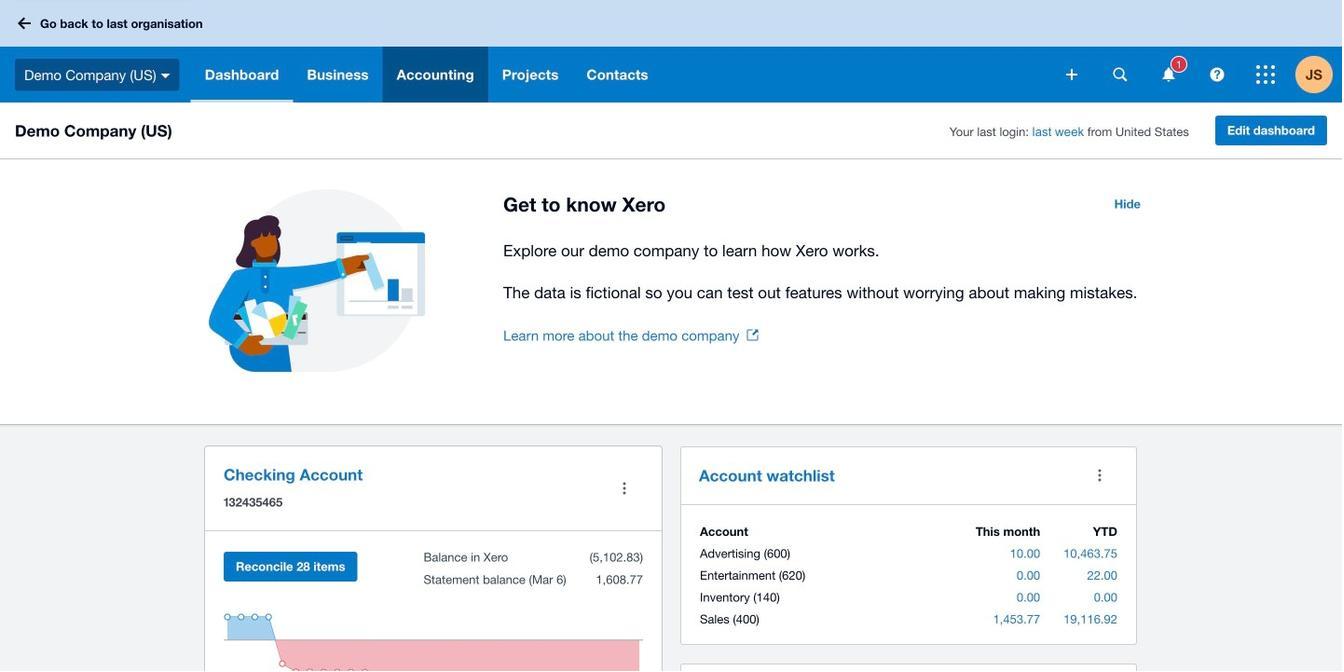 Task type: locate. For each thing, give the bounding box(es) containing it.
svg image
[[18, 17, 31, 29], [1257, 65, 1276, 84], [1114, 68, 1128, 82], [1163, 68, 1175, 82], [1067, 69, 1078, 80], [161, 73, 170, 78]]

banner
[[0, 0, 1343, 103]]



Task type: vqa. For each thing, say whether or not it's contained in the screenshot.
Quotes "element"
no



Task type: describe. For each thing, give the bounding box(es) containing it.
manage menu toggle image
[[606, 470, 643, 507]]

intro banner body element
[[504, 238, 1153, 306]]

svg image
[[1211, 68, 1225, 82]]



